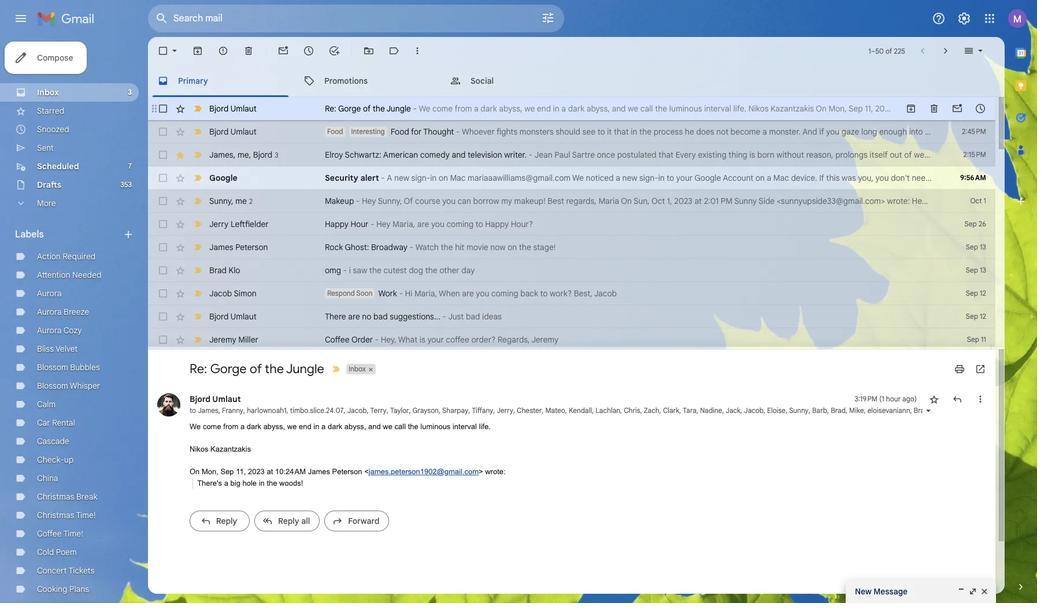 Task type: locate. For each thing, give the bounding box(es) containing it.
0 vertical spatial at
[[896, 104, 903, 114]]

course
[[415, 196, 440, 206]]

None checkbox
[[157, 172, 169, 184], [157, 288, 169, 300], [157, 172, 169, 184], [157, 288, 169, 300]]

4 row from the top
[[148, 167, 1038, 190]]

jeremy left the miller
[[209, 335, 236, 345]]

we up for
[[419, 104, 431, 114]]

blossom down "bliss velvet" link
[[37, 363, 68, 373]]

inbox inside button
[[349, 365, 366, 374]]

1 vertical spatial coming
[[492, 289, 519, 299]]

None search field
[[148, 5, 564, 32]]

aurora down the aurora link
[[37, 307, 62, 318]]

sunny
[[209, 196, 231, 206], [735, 196, 757, 206], [790, 407, 809, 415]]

sun,
[[634, 196, 650, 206]]

1 horizontal spatial 1
[[984, 197, 987, 205]]

1 horizontal spatial mon,
[[829, 104, 847, 114]]

breeze
[[64, 307, 89, 318]]

1 christmas from the top
[[37, 492, 74, 503]]

dark up whoever
[[481, 104, 497, 114]]

end down the timbo.slice.24.07
[[299, 423, 312, 432]]

the left woods!
[[267, 479, 277, 488]]

1 horizontal spatial at
[[695, 196, 702, 206]]

coffee inside "labels" navigation
[[37, 529, 62, 540]]

0 vertical spatial brad
[[209, 265, 227, 276]]

0 horizontal spatial at
[[267, 468, 273, 477]]

0 horizontal spatial luminous
[[421, 423, 451, 432]]

bjord umlaut for 2nd row from the bottom
[[209, 312, 257, 322]]

wrote: inside row
[[888, 196, 910, 206]]

check-
[[37, 455, 64, 466]]

snooze image
[[303, 45, 315, 57]]

we up nikos kazantzakis
[[190, 423, 201, 432]]

1 if from the left
[[820, 173, 825, 183]]

re: gorge of the jungle main content
[[148, 37, 1038, 604]]

luminous
[[670, 104, 702, 114], [421, 423, 451, 432]]

1 vertical spatial me
[[236, 196, 247, 206]]

coffee
[[325, 335, 350, 345], [37, 529, 62, 540]]

the left abyss
[[962, 127, 974, 137]]

0 vertical spatial time!
[[76, 511, 96, 521]]

come up nikos kazantzakis
[[203, 423, 221, 432]]

1 horizontal spatial borrow
[[974, 196, 1000, 206]]

re: inside row
[[325, 104, 336, 114]]

1 horizontal spatial from
[[455, 104, 472, 114]]

jerry right tiffany
[[497, 407, 514, 415]]

1 horizontal spatial gaze
[[1013, 127, 1031, 137]]

1 google from the left
[[209, 173, 238, 183]]

26
[[979, 220, 987, 228]]

row containing brad klo
[[148, 259, 996, 282]]

row containing jeremy miller
[[148, 329, 996, 352]]

2 sep 12 from the top
[[966, 312, 987, 321]]

None checkbox
[[157, 45, 169, 57], [157, 103, 169, 115], [157, 126, 169, 138], [157, 149, 169, 161], [157, 195, 169, 207], [157, 219, 169, 230], [157, 242, 169, 253], [157, 265, 169, 276], [157, 311, 169, 323], [157, 334, 169, 346], [157, 45, 169, 57], [157, 103, 169, 115], [157, 126, 169, 138], [157, 149, 169, 161], [157, 195, 169, 207], [157, 219, 169, 230], [157, 242, 169, 253], [157, 265, 169, 276], [157, 311, 169, 323], [157, 334, 169, 346]]

sunny right pm
[[735, 196, 757, 206]]

3 aurora from the top
[[37, 326, 62, 336]]

0 horizontal spatial re:
[[190, 362, 207, 377]]

3
[[128, 88, 132, 97], [275, 151, 279, 159]]

0 vertical spatial is
[[750, 150, 756, 160]]

tab list
[[1005, 37, 1038, 562], [148, 65, 1005, 97]]

1 aurora from the top
[[37, 289, 62, 299]]

more
[[37, 198, 56, 209]]

peterson down leftfielder
[[236, 242, 268, 253]]

1 vertical spatial interval
[[453, 423, 477, 432]]

to right back
[[541, 289, 548, 299]]

0 horizontal spatial coffee
[[37, 529, 62, 540]]

brad left klo
[[209, 265, 227, 276]]

2 christmas from the top
[[37, 511, 74, 521]]

nikos inside row
[[749, 104, 769, 114]]

forward link
[[325, 511, 389, 532]]

dark up should
[[568, 104, 585, 114]]

2 google from the left
[[695, 173, 721, 183]]

0 horizontal spatial call
[[395, 423, 406, 432]]

jungle for re: gorge of the jungle
[[286, 362, 324, 377]]

jacob right jack
[[745, 407, 764, 415]]

2 vertical spatial peterson
[[332, 468, 362, 477]]

2 vertical spatial 2023
[[248, 468, 265, 477]]

1 vertical spatial blossom
[[37, 381, 68, 392]]

0 vertical spatial he
[[685, 127, 695, 137]]

drafts link
[[37, 180, 61, 190]]

nikos kazantzakis
[[190, 445, 251, 454]]

0 horizontal spatial inbox
[[37, 87, 59, 98]]

2 reply from the left
[[278, 517, 299, 527]]

0 vertical spatial coffee
[[325, 335, 350, 345]]

are right when
[[462, 289, 474, 299]]

move to image
[[363, 45, 375, 57]]

1 50 of 225
[[869, 47, 906, 55]]

google up 2:01
[[695, 173, 721, 183]]

i
[[970, 196, 972, 206]]

1 horizontal spatial bad
[[466, 312, 480, 322]]

see
[[583, 127, 596, 137]]

side
[[759, 196, 775, 206]]

and up once
[[612, 104, 626, 114]]

0 vertical spatial come
[[433, 104, 453, 114]]

food left for
[[391, 127, 409, 137]]

1 sep 12 from the top
[[966, 289, 987, 298]]

2 vertical spatial at
[[267, 468, 273, 477]]

leftfielder
[[231, 219, 269, 230]]

1 vertical spatial at
[[695, 196, 702, 206]]

not starred image
[[929, 394, 940, 406]]

on right chance.
[[1030, 150, 1038, 160]]

1 12 from the top
[[980, 289, 987, 298]]

1 horizontal spatial 3
[[275, 151, 279, 159]]

aurora down attention
[[37, 289, 62, 299]]

1 sep 13 from the top
[[966, 243, 987, 252]]

-
[[413, 104, 417, 114], [456, 127, 460, 137], [529, 150, 533, 160], [381, 173, 385, 183], [356, 196, 360, 206], [371, 219, 374, 230], [410, 242, 414, 253], [343, 265, 347, 276], [399, 289, 403, 299], [443, 312, 446, 322], [375, 335, 379, 345]]

1 vertical spatial he
[[1032, 173, 1038, 183]]

alert
[[361, 173, 379, 183]]

peterson inside on mon, sep 11, 2023 at 10:24 am james peterson < james.peterson1902@gmail.com > wrote: there's a big hole in the woods!
[[332, 468, 362, 477]]

me for 2
[[236, 196, 247, 206]]

that
[[614, 127, 629, 137], [659, 150, 674, 160]]

7 row from the top
[[148, 236, 996, 259]]

0 horizontal spatial jungle
[[286, 362, 324, 377]]

hey up broadway at the left
[[377, 219, 391, 230]]

2 13 from the top
[[980, 266, 987, 275]]

main menu image
[[14, 12, 28, 25]]

that right it in the top right of the page
[[614, 127, 629, 137]]

cooking
[[37, 585, 67, 595]]

blossom whisper
[[37, 381, 100, 392]]

3:19 pm (1 hour ago) cell
[[855, 394, 917, 406]]

gorge down promotions
[[338, 104, 361, 114]]

row containing google
[[148, 167, 1038, 190]]

1 vertical spatial call
[[395, 423, 406, 432]]

umlaut down simon
[[231, 312, 257, 322]]

we down the terry
[[383, 423, 393, 432]]

1 vertical spatial end
[[299, 423, 312, 432]]

1 horizontal spatial end
[[537, 104, 551, 114]]

there's
[[197, 479, 222, 488]]

0 vertical spatial kazantzakis
[[771, 104, 814, 114]]

at left 2:01
[[695, 196, 702, 206]]

1 vertical spatial aurora
[[37, 307, 62, 318]]

sharpay
[[442, 407, 469, 415]]

life. up become
[[734, 104, 747, 114]]

0 horizontal spatial on
[[439, 173, 448, 183]]

reply all
[[278, 517, 310, 527]]

2 sep 13 from the top
[[966, 266, 987, 275]]

clark
[[663, 407, 680, 415]]

toolbar
[[900, 103, 992, 115]]

me for ,
[[238, 150, 249, 160]]

me
[[238, 150, 249, 160], [236, 196, 247, 206]]

sep inside on mon, sep 11, 2023 at 10:24 am james peterson < james.peterson1902@gmail.com > wrote: there's a big hole in the woods!
[[221, 468, 234, 477]]

at left 10:24 am
[[267, 468, 273, 477]]

12 for jacob simon
[[980, 289, 987, 298]]

abyss
[[976, 127, 997, 137]]

2 horizontal spatial your
[[1002, 196, 1019, 206]]

suggestions...
[[390, 312, 441, 322]]

1 horizontal spatial peterson
[[332, 468, 362, 477]]

1 horizontal spatial re:
[[325, 104, 336, 114]]

9 row from the top
[[148, 282, 996, 305]]

more image
[[412, 45, 423, 57]]

0 vertical spatial inbox
[[37, 87, 59, 98]]

car rental
[[37, 418, 75, 429]]

Not starred checkbox
[[929, 394, 940, 406]]

chance.
[[999, 150, 1028, 160]]

hey
[[362, 196, 376, 206], [912, 196, 927, 206], [377, 219, 391, 230]]

in inside on mon, sep 11, 2023 at 10:24 am james peterson < james.peterson1902@gmail.com > wrote: there's a big hole in the woods!
[[259, 479, 265, 488]]

2 gaze from the left
[[1013, 127, 1031, 137]]

0 horizontal spatial are
[[348, 312, 360, 322]]

on mon, sep 11, 2023 at 10:24 am james peterson < james.peterson1902@gmail.com > wrote: there's a big hole in the woods!
[[190, 468, 506, 488]]

6 row from the top
[[148, 213, 996, 236]]

aurora breeze link
[[37, 307, 89, 318]]

to left it in the top right of the page
[[598, 127, 605, 137]]

sign- up course
[[412, 173, 430, 183]]

1 vertical spatial sep 12
[[966, 312, 987, 321]]

support image
[[932, 12, 946, 25]]

gorge inside row
[[338, 104, 361, 114]]

sep 13 for rock ghost: broadway - watch the hit movie now on the stage!
[[966, 243, 987, 252]]

oct
[[652, 196, 665, 206], [971, 197, 982, 205]]

<
[[364, 468, 369, 477]]

0 horizontal spatial reply
[[216, 517, 237, 527]]

coming up hit
[[447, 219, 474, 230]]

settings image
[[958, 12, 972, 25]]

food for food for thought - whoever fights monsters should see to it that in the process he does not become a monster. and if you gaze long enough into an abyss, the abyss will gaze ba
[[391, 127, 409, 137]]

life.
[[734, 104, 747, 114], [479, 423, 491, 432]]

1 vertical spatial peterson
[[236, 242, 268, 253]]

add to tasks image
[[329, 45, 340, 57]]

3:19 pm (1 hour ago)
[[855, 395, 917, 404]]

work
[[379, 289, 397, 299]]

on down the comedy
[[439, 173, 448, 183]]

0 vertical spatial wrote:
[[888, 196, 910, 206]]

brad klo
[[209, 265, 240, 276]]

terry
[[370, 407, 387, 415]]

when
[[439, 289, 460, 299]]

sep for klo
[[966, 266, 979, 275]]

0 horizontal spatial food
[[327, 127, 343, 136]]

0 vertical spatial nikos
[[749, 104, 769, 114]]

he right we'll
[[1032, 173, 1038, 183]]

3 row from the top
[[148, 143, 1038, 167]]

sep 11
[[968, 335, 987, 344]]

2 horizontal spatial peterson
[[967, 104, 999, 114]]

reply down big hole
[[216, 517, 237, 527]]

225
[[894, 47, 906, 55]]

toolbar inside row
[[900, 103, 992, 115]]

you right the you,
[[876, 173, 889, 183]]

2 mac from the left
[[774, 173, 789, 183]]

2 blossom from the top
[[37, 381, 68, 392]]

end up monsters
[[537, 104, 551, 114]]

reply for reply all
[[278, 517, 299, 527]]

harlownoah1
[[247, 407, 287, 415]]

coffee inside re: gorge of the jungle 'main content'
[[325, 335, 350, 345]]

1 13 from the top
[[980, 243, 987, 252]]

james inside on mon, sep 11, 2023 at 10:24 am james peterson < james.peterson1902@gmail.com > wrote: there's a big hole in the woods!
[[308, 468, 330, 477]]

life. inside row
[[734, 104, 747, 114]]

you right the if
[[827, 127, 840, 137]]

rock
[[325, 242, 343, 253]]

christmas time! link
[[37, 511, 96, 521]]

need
[[912, 173, 931, 183]]

1 reply from the left
[[216, 517, 237, 527]]

1 horizontal spatial happy
[[485, 219, 509, 230]]

13 for omg - i saw the cutest dog the other day
[[980, 266, 987, 275]]

end inside row
[[537, 104, 551, 114]]

abyss, up see at top
[[587, 104, 610, 114]]

time! for coffee time!
[[63, 529, 83, 540]]

of
[[404, 196, 413, 206]]

interval up food for thought - whoever fights monsters should see to it that in the process he does not become a monster. and if you gaze long enough into an abyss, the abyss will gaze ba
[[705, 104, 732, 114]]

1 horizontal spatial jungle
[[387, 104, 411, 114]]

your down the every
[[677, 173, 693, 183]]

jerry
[[209, 219, 229, 230], [497, 407, 514, 415]]

comedy
[[420, 150, 450, 160]]

reply link
[[190, 511, 250, 532]]

umlaut for first row from the top of the re: gorge of the jungle 'main content'
[[231, 104, 257, 114]]

row containing jerry leftfielder
[[148, 213, 996, 236]]

5 row from the top
[[148, 190, 1038, 213]]

1 horizontal spatial we
[[419, 104, 431, 114]]

jerry down sunny , me 2 at the left top of the page
[[209, 219, 229, 230]]

1 vertical spatial life.
[[479, 423, 491, 432]]

0 vertical spatial from
[[455, 104, 472, 114]]

2 aurora from the top
[[37, 307, 62, 318]]

2023 up big hole
[[248, 468, 265, 477]]

food up "elroy"
[[327, 127, 343, 136]]

to left do at the right top of the page
[[933, 173, 940, 183]]

social
[[471, 75, 494, 86]]

0 vertical spatial aurora
[[37, 289, 62, 299]]

2 borrow from the left
[[974, 196, 1000, 206]]

bubbles
[[70, 363, 100, 373]]

0 vertical spatial 2023
[[876, 104, 894, 114]]

mac left device.
[[774, 173, 789, 183]]

inbox inside "labels" navigation
[[37, 87, 59, 98]]

- left hey,
[[375, 335, 379, 345]]

me up sunny , me 2 at the left top of the page
[[238, 150, 249, 160]]

sep for peterson
[[966, 243, 979, 252]]

for
[[411, 127, 422, 137]]

1 vertical spatial 13
[[980, 266, 987, 275]]

11 row from the top
[[148, 329, 996, 352]]

this
[[827, 173, 840, 183]]

christmas
[[37, 492, 74, 503], [37, 511, 74, 521]]

1 vertical spatial 2023
[[675, 196, 693, 206]]

umlaut down primary tab
[[231, 104, 257, 114]]

jacob left the terry
[[347, 407, 367, 415]]

1 vertical spatial nikos
[[190, 445, 209, 454]]

in
[[553, 104, 560, 114], [631, 127, 638, 137], [430, 173, 437, 183], [659, 173, 665, 183], [314, 423, 320, 432], [259, 479, 265, 488]]

come
[[433, 104, 453, 114], [203, 423, 221, 432]]

jungle inside row
[[387, 104, 411, 114]]

0 horizontal spatial he
[[685, 127, 695, 137]]

1 horizontal spatial hey
[[377, 219, 391, 230]]

there
[[325, 312, 346, 322]]

blossom bubbles
[[37, 363, 100, 373]]

from up whoever
[[455, 104, 472, 114]]

christmas for christmas time!
[[37, 511, 74, 521]]

mon, inside on mon, sep 11, 2023 at 10:24 am james peterson < james.peterson1902@gmail.com > wrote: there's a big hole in the woods!
[[202, 468, 219, 477]]

on
[[816, 104, 827, 114], [1030, 150, 1038, 160], [621, 196, 632, 206], [190, 468, 200, 477]]

1 vertical spatial 12
[[980, 312, 987, 321]]

sep for simon
[[966, 289, 979, 298]]

jungle down promotions tab
[[387, 104, 411, 114]]

in up makeup - hey sunny, of course you can borrow my makeup! best regards, maria on sun, oct 1, 2023 at 2:01 pm sunny side <sunnyupside33@gmail.com> wrote: hey maria, can i borrow your make
[[659, 173, 665, 183]]

0 horizontal spatial jeremy
[[209, 335, 236, 345]]

0 horizontal spatial 2023
[[248, 468, 265, 477]]

1 horizontal spatial coming
[[492, 289, 519, 299]]

in down the comedy
[[430, 173, 437, 183]]

maria, down of
[[393, 219, 415, 230]]

nikos up become
[[749, 104, 769, 114]]

0 horizontal spatial if
[[820, 173, 825, 183]]

report spam image
[[217, 45, 229, 57]]

advanced search options image
[[537, 6, 560, 29]]

1 blossom from the top
[[37, 363, 68, 373]]

0 horizontal spatial happy
[[325, 219, 349, 230]]

gmail image
[[37, 7, 100, 30]]

bjord for second row from the top of the re: gorge of the jungle 'main content'
[[209, 127, 229, 137]]

0 horizontal spatial new
[[394, 173, 410, 183]]

1 sign- from the left
[[412, 173, 430, 183]]

0 horizontal spatial that
[[614, 127, 629, 137]]

a down the timbo.slice.24.07
[[322, 423, 326, 432]]

bjord umlaut up james , me , bjord 3
[[209, 127, 257, 137]]

call down taylor
[[395, 423, 406, 432]]

1 vertical spatial come
[[203, 423, 221, 432]]

order
[[352, 335, 373, 345]]

1 horizontal spatial jeremy
[[532, 335, 559, 345]]

re: gorge of the jungle
[[190, 362, 324, 377]]

bjord for 2nd row from the bottom
[[209, 312, 229, 322]]

1 horizontal spatial jerry
[[497, 407, 514, 415]]

jacob
[[209, 289, 232, 299], [594, 289, 617, 299], [347, 407, 367, 415], [745, 407, 764, 415]]

<sunnyupside33@gmail.com>
[[777, 196, 885, 206]]

0 horizontal spatial brad
[[209, 265, 227, 276]]

tab list containing primary
[[148, 65, 1005, 97]]

you left can
[[443, 196, 456, 206]]

1 vertical spatial wrote:
[[485, 468, 506, 477]]

0 horizontal spatial nikos
[[190, 445, 209, 454]]

1 horizontal spatial nikos
[[749, 104, 769, 114]]

weakness,
[[914, 150, 953, 160]]

2 12 from the top
[[980, 312, 987, 321]]

jungle up the timbo.slice.24.07
[[286, 362, 324, 377]]

umlaut for 2nd row from the bottom
[[231, 312, 257, 322]]

check-up
[[37, 455, 74, 466]]

not,
[[997, 173, 1011, 183]]

prolongs
[[836, 150, 868, 160]]

0 vertical spatial sep 13
[[966, 243, 987, 252]]

of right 50
[[886, 47, 893, 55]]

if
[[820, 127, 825, 137]]

0 vertical spatial interval
[[705, 104, 732, 114]]

0 horizontal spatial sign-
[[412, 173, 430, 183]]

makeup!
[[515, 196, 546, 206]]

paul
[[555, 150, 571, 160]]

you up rock ghost: broadway - watch the hit movie now on the stage!
[[431, 219, 445, 230]]

of for re: gorge of the jungle - we come from a dark abyss, we end in a dark abyss, and we call the luminous interval life. nikos kazantzakis on mon, sep 11, 2023 at 10:24 am james peterson <james.pe
[[363, 104, 371, 114]]

does
[[697, 127, 715, 137]]

,
[[233, 150, 236, 160], [249, 150, 251, 160], [231, 196, 233, 206], [219, 407, 220, 415], [244, 407, 245, 415], [287, 407, 288, 415], [344, 407, 346, 415], [367, 407, 369, 415], [387, 407, 389, 415], [409, 407, 411, 415], [439, 407, 441, 415], [469, 407, 470, 415], [493, 407, 495, 415], [514, 407, 515, 415], [542, 407, 544, 415], [566, 407, 567, 415], [592, 407, 594, 415], [621, 407, 622, 415], [641, 407, 642, 415], [660, 407, 662, 415], [680, 407, 681, 415], [697, 407, 699, 415], [723, 407, 724, 415], [741, 407, 743, 415], [764, 407, 766, 415], [786, 407, 788, 415], [809, 407, 811, 415], [828, 407, 829, 415], [846, 407, 848, 415], [864, 407, 866, 415], [911, 407, 912, 415], [1007, 407, 1010, 415], [1033, 407, 1037, 415]]

1 new from the left
[[394, 173, 410, 183]]

oct left 1,
[[652, 196, 665, 206]]

on up there's
[[190, 468, 200, 477]]

james up sunny , me 2 at the left top of the page
[[209, 150, 233, 160]]

can
[[953, 196, 968, 206]]

2 jeremy from the left
[[532, 335, 559, 345]]

labels navigation
[[0, 37, 148, 604]]

0 horizontal spatial life.
[[479, 423, 491, 432]]

umlaut up james , me , bjord 3
[[231, 127, 257, 137]]

12 for bjord umlaut
[[980, 312, 987, 321]]

close image
[[980, 588, 990, 597]]

at left 10:24
[[896, 104, 903, 114]]

abyss, right an
[[936, 127, 960, 137]]

call up postulated
[[641, 104, 653, 114]]

1 vertical spatial 11,
[[236, 468, 246, 477]]

row
[[148, 97, 1038, 120], [148, 120, 1038, 143], [148, 143, 1038, 167], [148, 167, 1038, 190], [148, 190, 1038, 213], [148, 213, 996, 236], [148, 236, 996, 259], [148, 259, 996, 282], [148, 282, 996, 305], [148, 305, 996, 329], [148, 329, 996, 352]]

coming left back
[[492, 289, 519, 299]]

the
[[373, 104, 385, 114], [655, 104, 668, 114], [640, 127, 652, 137], [962, 127, 974, 137], [441, 242, 453, 253], [519, 242, 531, 253], [369, 265, 382, 276], [425, 265, 438, 276], [265, 362, 284, 377], [408, 423, 419, 432], [267, 479, 277, 488]]

1 vertical spatial from
[[223, 423, 238, 432]]

time! up poem on the left of the page
[[63, 529, 83, 540]]

1 happy from the left
[[325, 219, 349, 230]]

8 row from the top
[[148, 259, 996, 282]]

maria, left can
[[929, 196, 951, 206]]

interval down sharpay
[[453, 423, 477, 432]]

and right the comedy
[[452, 150, 466, 160]]

row containing sunny
[[148, 190, 1038, 213]]

blossom for blossom bubbles
[[37, 363, 68, 373]]

0 vertical spatial that
[[614, 127, 629, 137]]

your
[[677, 173, 693, 183], [1002, 196, 1019, 206], [428, 335, 444, 345]]

0 vertical spatial gorge
[[338, 104, 361, 114]]

poem
[[56, 548, 77, 558]]

0 vertical spatial are
[[417, 219, 429, 230]]

work?
[[550, 289, 572, 299]]

new
[[394, 173, 410, 183], [623, 173, 638, 183]]

1 horizontal spatial food
[[391, 127, 409, 137]]

peterson left <
[[332, 468, 362, 477]]

life. down tiffany
[[479, 423, 491, 432]]

interval inside row
[[705, 104, 732, 114]]

of up interesting at the left top of the page
[[363, 104, 371, 114]]

china link
[[37, 474, 58, 484]]

aurora breeze
[[37, 307, 89, 318]]

0 horizontal spatial borrow
[[473, 196, 500, 206]]

bjord umlaut for second row from the top of the re: gorge of the jungle 'main content'
[[209, 127, 257, 137]]

come up thought
[[433, 104, 453, 114]]

ba
[[1033, 127, 1038, 137]]

attention needed
[[37, 270, 101, 281]]



Task type: describe. For each thing, give the bounding box(es) containing it.
just
[[448, 312, 464, 322]]

1 horizontal spatial your
[[677, 173, 693, 183]]

and left dies
[[955, 150, 969, 160]]

1 gaze from the left
[[842, 127, 860, 137]]

2 horizontal spatial on
[[756, 173, 765, 183]]

on left the sun, at the right
[[621, 196, 632, 206]]

row containing james
[[148, 143, 1038, 167]]

in up postulated
[[631, 127, 638, 137]]

1 horizontal spatial that
[[659, 150, 674, 160]]

to up movie
[[476, 219, 483, 230]]

aurora for aurora cozy
[[37, 326, 62, 336]]

labels image
[[389, 45, 400, 57]]

not
[[717, 127, 729, 137]]

cozy
[[63, 326, 82, 336]]

back
[[521, 289, 538, 299]]

0 horizontal spatial end
[[299, 423, 312, 432]]

search mail image
[[152, 8, 172, 29]]

we up monsters
[[525, 104, 535, 114]]

aurora for the aurora link
[[37, 289, 62, 299]]

whisper
[[70, 381, 100, 392]]

christmas break
[[37, 492, 97, 503]]

0 horizontal spatial hey
[[362, 196, 376, 206]]

0 vertical spatial peterson
[[967, 104, 999, 114]]

christmas time!
[[37, 511, 96, 521]]

0 horizontal spatial coming
[[447, 219, 474, 230]]

0 horizontal spatial kazantzakis
[[211, 445, 251, 454]]

blossom for blossom whisper
[[37, 381, 68, 392]]

1 vertical spatial we
[[573, 173, 584, 183]]

1 horizontal spatial on
[[508, 242, 517, 253]]

saw
[[353, 265, 367, 276]]

jacob right best,
[[594, 289, 617, 299]]

nadine
[[700, 407, 723, 415]]

to left franny
[[190, 407, 196, 415]]

the right dog
[[425, 265, 438, 276]]

dark down harlownoah1 on the left of the page
[[247, 423, 261, 432]]

on up the if
[[816, 104, 827, 114]]

you,
[[859, 173, 874, 183]]

an
[[925, 127, 934, 137]]

10 row from the top
[[148, 305, 996, 329]]

starred link
[[37, 106, 64, 116]]

aurora link
[[37, 289, 62, 299]]

1 bad from the left
[[374, 312, 388, 322]]

Search mail text field
[[174, 13, 509, 24]]

you up ideas
[[476, 289, 489, 299]]

the down grayson
[[408, 423, 419, 432]]

inbox for inbox link
[[37, 87, 59, 98]]

1 mac from the left
[[450, 173, 466, 183]]

1 horizontal spatial come
[[433, 104, 453, 114]]

1 inside row
[[984, 197, 987, 205]]

james left franny
[[198, 407, 219, 415]]

3 inside james , me , bjord 3
[[275, 151, 279, 159]]

message
[[874, 587, 908, 597]]

cold
[[37, 548, 54, 558]]

0 horizontal spatial interval
[[453, 423, 477, 432]]

sunny , me 2
[[209, 196, 253, 206]]

of for re: gorge of the jungle
[[250, 362, 262, 377]]

at inside on mon, sep 11, 2023 at 10:24 am james peterson < james.peterson1902@gmail.com > wrote: there's a big hole in the woods!
[[267, 468, 273, 477]]

older image
[[940, 45, 952, 57]]

chester
[[517, 407, 542, 415]]

11, inside on mon, sep 11, 2023 at 10:24 am james peterson < james.peterson1902@gmail.com > wrote: there's a big hole in the woods!
[[236, 468, 246, 477]]

barb
[[813, 407, 828, 415]]

my
[[502, 196, 512, 206]]

delete image
[[243, 45, 254, 57]]

0 horizontal spatial is
[[420, 335, 426, 345]]

make
[[1021, 196, 1038, 206]]

2 row from the top
[[148, 120, 1038, 143]]

1 horizontal spatial luminous
[[670, 104, 702, 114]]

2 vertical spatial your
[[428, 335, 444, 345]]

klo
[[229, 265, 240, 276]]

abyss, up <
[[345, 423, 366, 432]]

labels heading
[[15, 229, 123, 241]]

tab list right 11
[[1005, 37, 1038, 562]]

monsters
[[520, 127, 554, 137]]

james right am
[[940, 104, 964, 114]]

up
[[64, 455, 74, 466]]

bjord umlaut up franny
[[190, 395, 241, 405]]

2 happy from the left
[[485, 219, 509, 230]]

the up harlownoah1 on the left of the page
[[265, 362, 284, 377]]

a
[[387, 173, 392, 183]]

am
[[927, 104, 939, 114]]

1,
[[667, 196, 672, 206]]

and
[[803, 127, 818, 137]]

coffee order - hey, what is your coffee order? regards, jeremy
[[325, 335, 559, 345]]

hit
[[455, 242, 465, 253]]

minimize image
[[957, 588, 966, 597]]

interesting
[[351, 127, 385, 136]]

1 vertical spatial luminous
[[421, 423, 451, 432]]

bliss velvet
[[37, 344, 78, 355]]

3 inside "labels" navigation
[[128, 88, 132, 97]]

the left hit
[[441, 242, 453, 253]]

i
[[349, 265, 351, 276]]

2 vertical spatial maria,
[[415, 289, 437, 299]]

once
[[597, 150, 615, 160]]

we down the timbo.slice.24.07
[[287, 423, 297, 432]]

row containing jacob simon
[[148, 282, 996, 305]]

1 borrow from the left
[[473, 196, 500, 206]]

james up the brad klo
[[209, 242, 233, 253]]

re: gorge of the jungle - we come from a dark abyss, we end in a dark abyss, and we call the luminous interval life. nikos kazantzakis on mon, sep 11, 2023 at 10:24 am james peterson <james.pe
[[325, 104, 1038, 114]]

primary tab
[[148, 65, 293, 97]]

bjord umlaut for first row from the top of the re: gorge of the jungle 'main content'
[[209, 104, 257, 114]]

dies
[[971, 150, 986, 160]]

0 vertical spatial call
[[641, 104, 653, 114]]

re: for re: gorge of the jungle
[[190, 362, 207, 377]]

0 horizontal spatial peterson
[[236, 242, 268, 253]]

of for 1 50 of 225
[[886, 47, 893, 55]]

other
[[440, 265, 460, 276]]

row containing james peterson
[[148, 236, 996, 259]]

regards,
[[498, 335, 530, 345]]

simon
[[234, 289, 257, 299]]

food for thought - whoever fights monsters should see to it that in the process he does not become a monster. and if you gaze long enough into an abyss, the abyss will gaze ba
[[391, 127, 1038, 137]]

- right hour
[[371, 219, 374, 230]]

- left watch at the left of page
[[410, 242, 414, 253]]

in down the timbo.slice.24.07
[[314, 423, 320, 432]]

dark down the timbo.slice.24.07
[[328, 423, 343, 432]]

inbox for inbox button
[[349, 365, 366, 374]]

whoever
[[462, 127, 495, 137]]

1 horizontal spatial sunny
[[735, 196, 757, 206]]

order?
[[472, 335, 496, 345]]

a right become
[[763, 127, 767, 137]]

toggle split pane mode image
[[964, 45, 975, 57]]

1 vertical spatial maria,
[[393, 219, 415, 230]]

respond
[[327, 289, 355, 298]]

1 horizontal spatial brad
[[831, 407, 846, 415]]

2 vertical spatial are
[[348, 312, 360, 322]]

jacob down the brad klo
[[209, 289, 232, 299]]

starred
[[37, 106, 64, 116]]

new
[[855, 587, 872, 597]]

stage!
[[533, 242, 556, 253]]

of right out
[[905, 150, 912, 160]]

mateo
[[546, 407, 566, 415]]

re: for re: gorge of the jungle - we come from a dark abyss, we end in a dark abyss, and we call the luminous interval life. nikos kazantzakis on mon, sep 11, 2023 at 10:24 am james peterson <james.pe
[[325, 104, 336, 114]]

13 for rock ghost: broadway - watch the hit movie now on the stage!
[[980, 243, 987, 252]]

inbox link
[[37, 87, 59, 98]]

sent
[[37, 143, 54, 153]]

attention needed link
[[37, 270, 101, 281]]

the right saw
[[369, 265, 382, 276]]

a up side
[[767, 173, 772, 183]]

promotions tab
[[294, 65, 440, 97]]

movie
[[467, 242, 489, 253]]

sep 12 for umlaut
[[966, 312, 987, 321]]

christmas for christmas break
[[37, 492, 74, 503]]

umlaut up franny
[[212, 395, 241, 405]]

become
[[731, 127, 761, 137]]

cooking plans link
[[37, 585, 89, 595]]

jeremy miller
[[209, 335, 258, 345]]

- up for
[[413, 104, 417, 114]]

bliss
[[37, 344, 54, 355]]

and down the terry
[[368, 423, 381, 432]]

bjord for first row from the top of the re: gorge of the jungle 'main content'
[[209, 104, 229, 114]]

0 horizontal spatial oct
[[652, 196, 665, 206]]

1 vertical spatial jerry
[[497, 407, 514, 415]]

the left process
[[640, 127, 652, 137]]

regards,
[[566, 196, 597, 206]]

kendall
[[569, 407, 592, 415]]

a inside on mon, sep 11, 2023 at 10:24 am james peterson < james.peterson1902@gmail.com > wrote: there's a big hole in the woods!
[[224, 479, 228, 488]]

the left stage!
[[519, 242, 531, 253]]

action required
[[37, 252, 96, 262]]

aurora cozy
[[37, 326, 82, 336]]

gorge for re: gorge of the jungle - we come from a dark abyss, we end in a dark abyss, and we call the luminous interval life. nikos kazantzakis on mon, sep 11, 2023 at 10:24 am james peterson <james.pe
[[338, 104, 361, 114]]

timbo.slice.24.07
[[290, 407, 344, 415]]

2 vertical spatial we
[[190, 423, 201, 432]]

tab list inside re: gorge of the jungle 'main content'
[[148, 65, 1005, 97]]

archive image
[[192, 45, 204, 57]]

lachlan
[[596, 407, 621, 415]]

- left i
[[343, 265, 347, 276]]

2 horizontal spatial are
[[462, 289, 474, 299]]

- right thought
[[456, 127, 460, 137]]

- right makeup
[[356, 196, 360, 206]]

food for food
[[327, 127, 343, 136]]

1 horizontal spatial oct
[[971, 197, 982, 205]]

1 horizontal spatial are
[[417, 219, 429, 230]]

aurora for aurora breeze
[[37, 307, 62, 318]]

353
[[120, 180, 132, 189]]

break
[[76, 492, 97, 503]]

coffee for coffee order - hey, what is your coffee order? regards, jeremy
[[325, 335, 350, 345]]

elroy
[[325, 150, 343, 160]]

coffee for coffee time!
[[37, 529, 62, 540]]

check-up link
[[37, 455, 74, 466]]

2 horizontal spatial at
[[896, 104, 903, 114]]

needed
[[72, 270, 101, 281]]

- left hi
[[399, 289, 403, 299]]

the up process
[[655, 104, 668, 114]]

elroy schwartz: american comedy and television writer. - jean paul sartre once postulated that every existing thing is born without reason, prolongs itself out of weakness, and dies by chance. on
[[325, 150, 1038, 160]]

brad inside row
[[209, 265, 227, 276]]

- left a
[[381, 173, 385, 183]]

to james , franny , harlownoah1 , timbo.slice.24.07 , jacob , terry , taylor , grayson , sharpay , tiffany , jerry , chester , mateo , kendall , lachlan , chris , zach , clark , tara , nadine , jack , jacob , eloise , sunny , barb , brad , mike , eloisevaniann , brandon
[[190, 407, 941, 415]]

1 row from the top
[[148, 97, 1038, 120]]

2 horizontal spatial sunny
[[790, 407, 809, 415]]

best
[[548, 196, 564, 206]]

we up postulated
[[628, 104, 639, 114]]

sunny,
[[378, 196, 402, 206]]

2 sign- from the left
[[640, 173, 659, 183]]

- left just
[[443, 312, 446, 322]]

promotions
[[324, 75, 368, 86]]

7
[[128, 162, 132, 171]]

security
[[325, 173, 358, 183]]

sep for leftfielder
[[965, 220, 977, 228]]

3:19 pm
[[855, 395, 878, 404]]

sep for umlaut
[[966, 312, 979, 321]]

the inside on mon, sep 11, 2023 at 10:24 am james peterson < james.peterson1902@gmail.com > wrote: there's a big hole in the woods!
[[267, 479, 277, 488]]

reason,
[[807, 150, 834, 160]]

reply for reply
[[216, 517, 237, 527]]

0 vertical spatial maria,
[[929, 196, 951, 206]]

show details image
[[925, 408, 932, 415]]

woods!
[[279, 479, 303, 488]]

abyss, down harlownoah1 on the left of the page
[[264, 423, 285, 432]]

sep 13 for omg - i saw the cutest dog the other day
[[966, 266, 987, 275]]

0 vertical spatial we
[[419, 104, 431, 114]]

on inside on mon, sep 11, 2023 at 10:24 am james peterson < james.peterson1902@gmail.com > wrote: there's a big hole in the woods!
[[190, 468, 200, 477]]

a down franny
[[241, 423, 245, 432]]

2 horizontal spatial hey
[[912, 196, 927, 206]]

a up whoever
[[474, 104, 479, 114]]

social tab
[[441, 65, 586, 97]]

pop out image
[[969, 588, 978, 597]]

2 new from the left
[[623, 173, 638, 183]]

- left jean
[[529, 150, 533, 160]]

wrote: inside on mon, sep 11, 2023 at 10:24 am james peterson < james.peterson1902@gmail.com > wrote: there's a big hole in the woods!
[[485, 468, 506, 477]]

50
[[876, 47, 884, 55]]

we'll
[[1014, 173, 1030, 183]]

american
[[383, 150, 418, 160]]

to up 1,
[[667, 173, 675, 183]]

gorge for re: gorge of the jungle
[[210, 362, 247, 377]]

umlaut for second row from the top of the re: gorge of the jungle 'main content'
[[231, 127, 257, 137]]

respond soon work - hi maria, when are you coming back to work? best, jacob
[[327, 289, 617, 299]]

omg - i saw the cutest dog the other day
[[325, 265, 475, 276]]

2 bad from the left
[[466, 312, 480, 322]]

a right 'noticed'
[[616, 173, 621, 183]]

monster.
[[769, 127, 801, 137]]

0 horizontal spatial 1
[[869, 47, 871, 55]]

in up should
[[553, 104, 560, 114]]

2 if from the left
[[990, 173, 995, 183]]

a up should
[[562, 104, 566, 114]]

inbox button
[[346, 365, 367, 375]]

born
[[758, 150, 775, 160]]

will
[[999, 127, 1011, 137]]

sep 12 for simon
[[966, 289, 987, 298]]

abyss, up fights
[[499, 104, 523, 114]]

jerry inside row
[[209, 219, 229, 230]]

rock ghost: broadway - watch the hit movie now on the stage!
[[325, 242, 556, 253]]

0 horizontal spatial sunny
[[209, 196, 231, 206]]

0 horizontal spatial come
[[203, 423, 221, 432]]

sep for miller
[[968, 335, 980, 344]]

2023 inside on mon, sep 11, 2023 at 10:24 am james peterson < james.peterson1902@gmail.com > wrote: there's a big hole in the woods!
[[248, 468, 265, 477]]

1 jeremy from the left
[[209, 335, 236, 345]]

1 horizontal spatial 11,
[[865, 104, 874, 114]]

(1
[[880, 395, 885, 404]]

2 horizontal spatial 2023
[[876, 104, 894, 114]]

jungle for re: gorge of the jungle - we come from a dark abyss, we end in a dark abyss, and we call the luminous interval life. nikos kazantzakis on mon, sep 11, 2023 at 10:24 am james peterson <james.pe
[[387, 104, 411, 114]]

time! for christmas time!
[[76, 511, 96, 521]]

0 vertical spatial mon,
[[829, 104, 847, 114]]

1 vertical spatial your
[[1002, 196, 1019, 206]]

the up interesting at the left top of the page
[[373, 104, 385, 114]]



Task type: vqa. For each thing, say whether or not it's contained in the screenshot.


